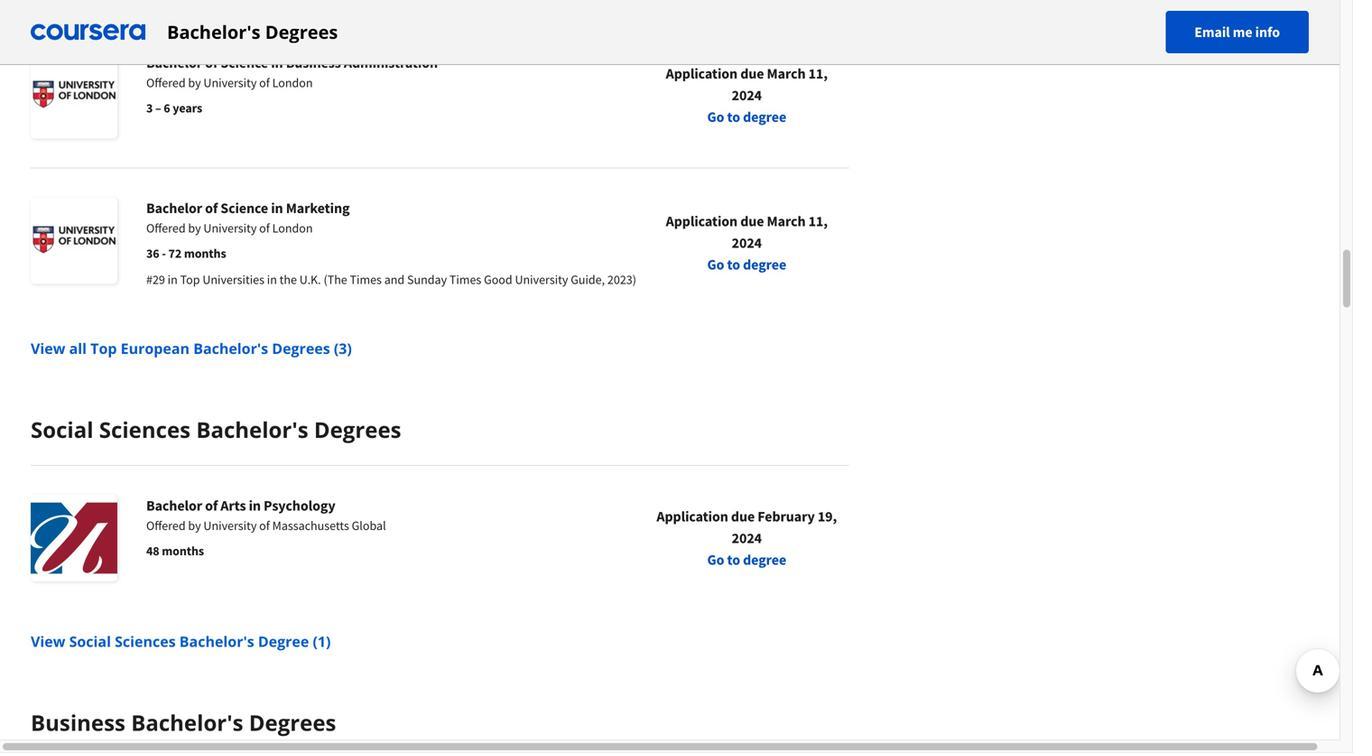 Task type: vqa. For each thing, say whether or not it's contained in the screenshot.
is inside dropdown button
no



Task type: locate. For each thing, give the bounding box(es) containing it.
1 to from the top
[[727, 108, 741, 126]]

0 vertical spatial degree
[[743, 108, 787, 126]]

1 go from the top
[[708, 108, 725, 126]]

2 vertical spatial go
[[708, 551, 725, 569]]

1 vertical spatial application due march 11, 2024 go to degree
[[666, 212, 828, 274]]

years
[[173, 100, 202, 116]]

university down arts
[[204, 517, 257, 534]]

view
[[31, 339, 65, 358], [31, 632, 65, 651]]

sciences up business bachelor's degrees
[[115, 632, 176, 651]]

by
[[188, 75, 201, 91], [188, 220, 201, 236], [188, 517, 201, 534]]

0 vertical spatial business
[[286, 54, 341, 72]]

massachusetts
[[272, 517, 349, 534]]

2 degree from the top
[[743, 256, 787, 274]]

36
[[146, 245, 159, 261]]

0 vertical spatial application due march 11, 2024 go to degree
[[666, 65, 828, 126]]

times left and
[[350, 271, 382, 288]]

top for all
[[90, 339, 117, 358]]

email me info button
[[1166, 11, 1310, 53]]

bachelor of science in business administration offered by university of london 3 – 6 years
[[146, 54, 438, 116]]

3 by from the top
[[188, 517, 201, 534]]

go for psychology
[[708, 551, 725, 569]]

to for psychology
[[727, 551, 741, 569]]

0 vertical spatial due
[[741, 65, 764, 83]]

u.k.
[[300, 271, 321, 288]]

sunday
[[407, 271, 447, 288]]

2 vertical spatial 2024
[[732, 529, 762, 547]]

top down 72
[[180, 271, 200, 288]]

bachelor up 6
[[146, 54, 202, 72]]

offered
[[146, 75, 186, 91], [146, 220, 186, 236], [146, 517, 186, 534]]

bachelor inside bachelor of science in business administration offered by university of london 3 – 6 years
[[146, 54, 202, 72]]

0 vertical spatial months
[[184, 245, 226, 261]]

times
[[350, 271, 382, 288], [450, 271, 482, 288]]

1 vertical spatial bachelor
[[146, 199, 202, 217]]

university
[[204, 75, 257, 91], [204, 220, 257, 236], [515, 271, 568, 288], [204, 517, 257, 534]]

bachelor inside 'bachelor of science in marketing offered by university of london 36 - 72 months'
[[146, 199, 202, 217]]

degree inside application due february 19, 2024 go to degree
[[743, 551, 787, 569]]

2 university of london image from the top
[[31, 197, 117, 284]]

science up universities
[[221, 199, 268, 217]]

2 bachelor from the top
[[146, 199, 202, 217]]

1 vertical spatial offered
[[146, 220, 186, 236]]

2 offered from the top
[[146, 220, 186, 236]]

1 bachelor from the top
[[146, 54, 202, 72]]

university of london image down the coursera image on the top left of page
[[31, 52, 117, 139]]

2 vertical spatial application
[[657, 508, 729, 526]]

0 horizontal spatial times
[[350, 271, 382, 288]]

email me info
[[1195, 23, 1281, 41]]

-
[[162, 245, 166, 261]]

0 vertical spatial 2024
[[732, 86, 762, 104]]

london down marketing
[[272, 220, 313, 236]]

2 11, from the top
[[809, 212, 828, 230]]

1 vertical spatial by
[[188, 220, 201, 236]]

1 vertical spatial london
[[272, 220, 313, 236]]

0 vertical spatial social
[[31, 415, 94, 444]]

0 vertical spatial to
[[727, 108, 741, 126]]

application for bachelor of science in marketing
[[666, 212, 738, 230]]

0 vertical spatial march
[[767, 65, 806, 83]]

to inside application due february 19, 2024 go to degree
[[727, 551, 741, 569]]

1 degree from the top
[[743, 108, 787, 126]]

application for bachelor of arts in psychology
[[657, 508, 729, 526]]

bachelor
[[146, 54, 202, 72], [146, 199, 202, 217], [146, 497, 202, 515]]

university of london image for bachelor of science in marketing
[[31, 197, 117, 284]]

2023)
[[608, 271, 637, 288]]

in left marketing
[[271, 199, 283, 217]]

19,
[[818, 508, 837, 526]]

2024 inside application due february 19, 2024 go to degree
[[732, 529, 762, 547]]

11,
[[809, 65, 828, 83], [809, 212, 828, 230]]

3 go from the top
[[708, 551, 725, 569]]

0 vertical spatial view
[[31, 339, 65, 358]]

0 vertical spatial bachelor
[[146, 54, 202, 72]]

university of massachusetts global image
[[31, 495, 117, 582]]

sciences
[[99, 415, 191, 444], [115, 632, 176, 651]]

application inside application due february 19, 2024 go to degree
[[657, 508, 729, 526]]

3 offered from the top
[[146, 517, 186, 534]]

in inside bachelor of science in business administration offered by university of london 3 – 6 years
[[271, 54, 283, 72]]

in right arts
[[249, 497, 261, 515]]

in down bachelor's degrees
[[271, 54, 283, 72]]

0 vertical spatial by
[[188, 75, 201, 91]]

application
[[666, 65, 738, 83], [666, 212, 738, 230], [657, 508, 729, 526]]

2 vertical spatial offered
[[146, 517, 186, 534]]

3 degree from the top
[[743, 551, 787, 569]]

offered up -
[[146, 220, 186, 236]]

3 to from the top
[[727, 551, 741, 569]]

bachelor for psychology
[[146, 497, 202, 515]]

bachelor of science in marketing offered by university of london 36 - 72 months
[[146, 199, 350, 261]]

2 vertical spatial by
[[188, 517, 201, 534]]

bachelor up 72
[[146, 199, 202, 217]]

0 vertical spatial london
[[272, 75, 313, 91]]

degree
[[743, 108, 787, 126], [743, 256, 787, 274], [743, 551, 787, 569]]

psychology
[[264, 497, 336, 515]]

1 by from the top
[[188, 75, 201, 91]]

0 horizontal spatial top
[[90, 339, 117, 358]]

months right 48
[[162, 543, 204, 559]]

degrees down (3)
[[314, 415, 401, 444]]

0 vertical spatial science
[[221, 54, 268, 72]]

2 vertical spatial degree
[[743, 551, 787, 569]]

0 vertical spatial 11,
[[809, 65, 828, 83]]

0 horizontal spatial business
[[31, 708, 126, 737]]

0 vertical spatial go
[[708, 108, 725, 126]]

2 view from the top
[[31, 632, 65, 651]]

coursera image
[[31, 18, 145, 47]]

university of london image left 36
[[31, 197, 117, 284]]

in for psychology
[[249, 497, 261, 515]]

london down bachelor's degrees
[[272, 75, 313, 91]]

degrees
[[265, 19, 338, 44], [272, 339, 330, 358], [314, 415, 401, 444], [249, 708, 336, 737]]

11, for bachelor of science in marketing
[[809, 212, 828, 230]]

1 horizontal spatial times
[[450, 271, 482, 288]]

in
[[271, 54, 283, 72], [271, 199, 283, 217], [168, 271, 178, 288], [267, 271, 277, 288], [249, 497, 261, 515]]

sciences down european
[[99, 415, 191, 444]]

bachelor of arts in psychology offered by university of massachusetts global 48 months
[[146, 497, 386, 559]]

social sciences bachelor's degrees
[[31, 415, 401, 444]]

february
[[758, 508, 815, 526]]

in inside bachelor of arts in psychology offered by university of massachusetts global 48 months
[[249, 497, 261, 515]]

degree for psychology
[[743, 551, 787, 569]]

2 application due march 11, 2024 go to degree from the top
[[666, 212, 828, 274]]

1 2024 from the top
[[732, 86, 762, 104]]

application due march 11, 2024 go to degree for bachelor of science in business administration
[[666, 65, 828, 126]]

2 vertical spatial to
[[727, 551, 741, 569]]

offered up 6
[[146, 75, 186, 91]]

application due february 19, 2024 go to degree
[[657, 508, 837, 569]]

info
[[1256, 23, 1281, 41]]

degrees down degree
[[249, 708, 336, 737]]

months
[[184, 245, 226, 261], [162, 543, 204, 559]]

1 university of london image from the top
[[31, 52, 117, 139]]

science
[[221, 54, 268, 72], [221, 199, 268, 217]]

social
[[31, 415, 94, 444], [69, 632, 111, 651]]

1 vertical spatial go
[[708, 256, 725, 274]]

science inside bachelor of science in business administration offered by university of london 3 – 6 years
[[221, 54, 268, 72]]

2 by from the top
[[188, 220, 201, 236]]

european
[[121, 339, 190, 358]]

london inside 'bachelor of science in marketing offered by university of london 36 - 72 months'
[[272, 220, 313, 236]]

1 march from the top
[[767, 65, 806, 83]]

0 vertical spatial university of london image
[[31, 52, 117, 139]]

offered inside bachelor of arts in psychology offered by university of massachusetts global 48 months
[[146, 517, 186, 534]]

all
[[69, 339, 87, 358]]

1 london from the top
[[272, 75, 313, 91]]

business
[[286, 54, 341, 72], [31, 708, 126, 737]]

1 vertical spatial months
[[162, 543, 204, 559]]

1 vertical spatial to
[[727, 256, 741, 274]]

1 vertical spatial business
[[31, 708, 126, 737]]

university inside bachelor of arts in psychology offered by university of massachusetts global 48 months
[[204, 517, 257, 534]]

by inside bachelor of arts in psychology offered by university of massachusetts global 48 months
[[188, 517, 201, 534]]

3 bachelor from the top
[[146, 497, 202, 515]]

science down bachelor's degrees
[[221, 54, 268, 72]]

top
[[180, 271, 200, 288], [90, 339, 117, 358]]

university inside 'bachelor of science in marketing offered by university of london 36 - 72 months'
[[204, 220, 257, 236]]

1 vertical spatial application
[[666, 212, 738, 230]]

in for business
[[271, 54, 283, 72]]

by inside 'bachelor of science in marketing offered by university of london 36 - 72 months'
[[188, 220, 201, 236]]

1 vertical spatial sciences
[[115, 632, 176, 651]]

to for business
[[727, 108, 741, 126]]

1 vertical spatial science
[[221, 199, 268, 217]]

top right all
[[90, 339, 117, 358]]

go inside application due february 19, 2024 go to degree
[[708, 551, 725, 569]]

of
[[205, 54, 218, 72], [259, 75, 270, 91], [205, 199, 218, 217], [259, 220, 270, 236], [205, 497, 218, 515], [259, 517, 270, 534]]

and
[[384, 271, 405, 288]]

1 vertical spatial top
[[90, 339, 117, 358]]

university of london image for bachelor of science in business administration
[[31, 52, 117, 139]]

university down bachelor's degrees
[[204, 75, 257, 91]]

offered for science
[[146, 220, 186, 236]]

months inside bachelor of arts in psychology offered by university of massachusetts global 48 months
[[162, 543, 204, 559]]

university up universities
[[204, 220, 257, 236]]

top for in
[[180, 271, 200, 288]]

0 vertical spatial application
[[666, 65, 738, 83]]

march
[[767, 65, 806, 83], [767, 212, 806, 230]]

(1)
[[313, 632, 331, 651]]

2 vertical spatial due
[[731, 508, 755, 526]]

months right 72
[[184, 245, 226, 261]]

due inside application due february 19, 2024 go to degree
[[731, 508, 755, 526]]

1 11, from the top
[[809, 65, 828, 83]]

go
[[708, 108, 725, 126], [708, 256, 725, 274], [708, 551, 725, 569]]

university right good
[[515, 271, 568, 288]]

2 science from the top
[[221, 199, 268, 217]]

science inside 'bachelor of science in marketing offered by university of london 36 - 72 months'
[[221, 199, 268, 217]]

3 2024 from the top
[[732, 529, 762, 547]]

offered inside 'bachelor of science in marketing offered by university of london 36 - 72 months'
[[146, 220, 186, 236]]

1 vertical spatial university of london image
[[31, 197, 117, 284]]

2 london from the top
[[272, 220, 313, 236]]

due
[[741, 65, 764, 83], [741, 212, 764, 230], [731, 508, 755, 526]]

1 science from the top
[[221, 54, 268, 72]]

0 vertical spatial sciences
[[99, 415, 191, 444]]

0 vertical spatial offered
[[146, 75, 186, 91]]

by for science
[[188, 220, 201, 236]]

march for bachelor of science in business administration
[[767, 65, 806, 83]]

1 times from the left
[[350, 271, 382, 288]]

72
[[168, 245, 182, 261]]

1 offered from the top
[[146, 75, 186, 91]]

bachelor for business
[[146, 54, 202, 72]]

2 vertical spatial bachelor
[[146, 497, 202, 515]]

university inside bachelor of science in business administration offered by university of london 3 – 6 years
[[204, 75, 257, 91]]

view social sciences bachelor's degree (1) link
[[31, 632, 331, 651]]

university of london image
[[31, 52, 117, 139], [31, 197, 117, 284]]

(the
[[324, 271, 347, 288]]

science for marketing
[[221, 199, 268, 217]]

0 vertical spatial top
[[180, 271, 200, 288]]

global
[[352, 517, 386, 534]]

go for business
[[708, 108, 725, 126]]

2 march from the top
[[767, 212, 806, 230]]

1 view from the top
[[31, 339, 65, 358]]

times left good
[[450, 271, 482, 288]]

1 vertical spatial 11,
[[809, 212, 828, 230]]

bachelor up 48
[[146, 497, 202, 515]]

to
[[727, 108, 741, 126], [727, 256, 741, 274], [727, 551, 741, 569]]

1 horizontal spatial top
[[180, 271, 200, 288]]

bachelor's
[[167, 19, 261, 44], [193, 339, 268, 358], [196, 415, 309, 444], [180, 632, 254, 651], [131, 708, 243, 737]]

1 vertical spatial view
[[31, 632, 65, 651]]

bachelor inside bachelor of arts in psychology offered by university of massachusetts global 48 months
[[146, 497, 202, 515]]

1 vertical spatial march
[[767, 212, 806, 230]]

2024
[[732, 86, 762, 104], [732, 234, 762, 252], [732, 529, 762, 547]]

application due march 11, 2024 go to degree
[[666, 65, 828, 126], [666, 212, 828, 274]]

1 horizontal spatial business
[[286, 54, 341, 72]]

guide,
[[571, 271, 605, 288]]

london
[[272, 75, 313, 91], [272, 220, 313, 236]]

in inside 'bachelor of science in marketing offered by university of london 36 - 72 months'
[[271, 199, 283, 217]]

offered up 48
[[146, 517, 186, 534]]

1 vertical spatial 2024
[[732, 234, 762, 252]]

1 application due march 11, 2024 go to degree from the top
[[666, 65, 828, 126]]

1 vertical spatial degree
[[743, 256, 787, 274]]



Task type: describe. For each thing, give the bounding box(es) containing it.
2024 for business
[[732, 86, 762, 104]]

1 vertical spatial social
[[69, 632, 111, 651]]

(3)
[[334, 339, 352, 358]]

in left the
[[267, 271, 277, 288]]

view for view social sciences bachelor's degree (1)
[[31, 632, 65, 651]]

2 2024 from the top
[[732, 234, 762, 252]]

bachelor's up years
[[167, 19, 261, 44]]

1 vertical spatial due
[[741, 212, 764, 230]]

good
[[484, 271, 513, 288]]

degree for business
[[743, 108, 787, 126]]

view all top european bachelor's degrees (3)
[[31, 339, 352, 358]]

–
[[155, 100, 161, 116]]

application for bachelor of science in business administration
[[666, 65, 738, 83]]

degrees left (3)
[[272, 339, 330, 358]]

2 go from the top
[[708, 256, 725, 274]]

by inside bachelor of science in business administration offered by university of london 3 – 6 years
[[188, 75, 201, 91]]

bachelor's left degree
[[180, 632, 254, 651]]

application due march 11, 2024 go to degree for bachelor of science in marketing
[[666, 212, 828, 274]]

11, for bachelor of science in business administration
[[809, 65, 828, 83]]

view social sciences bachelor's degree (1)
[[31, 632, 331, 651]]

bachelor's down view social sciences bachelor's degree (1) link
[[131, 708, 243, 737]]

bachelor's down universities
[[193, 339, 268, 358]]

months inside 'bachelor of science in marketing offered by university of london 36 - 72 months'
[[184, 245, 226, 261]]

by for arts
[[188, 517, 201, 534]]

me
[[1233, 23, 1253, 41]]

march for bachelor of science in marketing
[[767, 212, 806, 230]]

the
[[280, 271, 297, 288]]

in right #29
[[168, 271, 178, 288]]

administration
[[344, 54, 438, 72]]

view all top european bachelor's degrees (3) link
[[31, 339, 352, 358]]

#29
[[146, 271, 165, 288]]

#29 in top universities in the u.k. (the times and sunday times good university guide, 2023)
[[146, 271, 637, 288]]

in for marketing
[[271, 199, 283, 217]]

universities
[[203, 271, 265, 288]]

degree
[[258, 632, 309, 651]]

degrees up bachelor of science in business administration offered by university of london 3 – 6 years
[[265, 19, 338, 44]]

offered inside bachelor of science in business administration offered by university of london 3 – 6 years
[[146, 75, 186, 91]]

offered for arts
[[146, 517, 186, 534]]

2 to from the top
[[727, 256, 741, 274]]

business inside bachelor of science in business administration offered by university of london 3 – 6 years
[[286, 54, 341, 72]]

london inside bachelor of science in business administration offered by university of london 3 – 6 years
[[272, 75, 313, 91]]

due for psychology
[[731, 508, 755, 526]]

2 times from the left
[[450, 271, 482, 288]]

science for business
[[221, 54, 268, 72]]

2024 for psychology
[[732, 529, 762, 547]]

48
[[146, 543, 159, 559]]

email
[[1195, 23, 1231, 41]]

bachelor's up arts
[[196, 415, 309, 444]]

view for view all top european bachelor's degrees (3)
[[31, 339, 65, 358]]

bachelor's degrees
[[167, 19, 338, 44]]

due for business
[[741, 65, 764, 83]]

3
[[146, 100, 153, 116]]

business bachelor's degrees
[[31, 708, 336, 737]]

arts
[[221, 497, 246, 515]]

marketing
[[286, 199, 350, 217]]

6
[[164, 100, 170, 116]]

bachelor for marketing
[[146, 199, 202, 217]]



